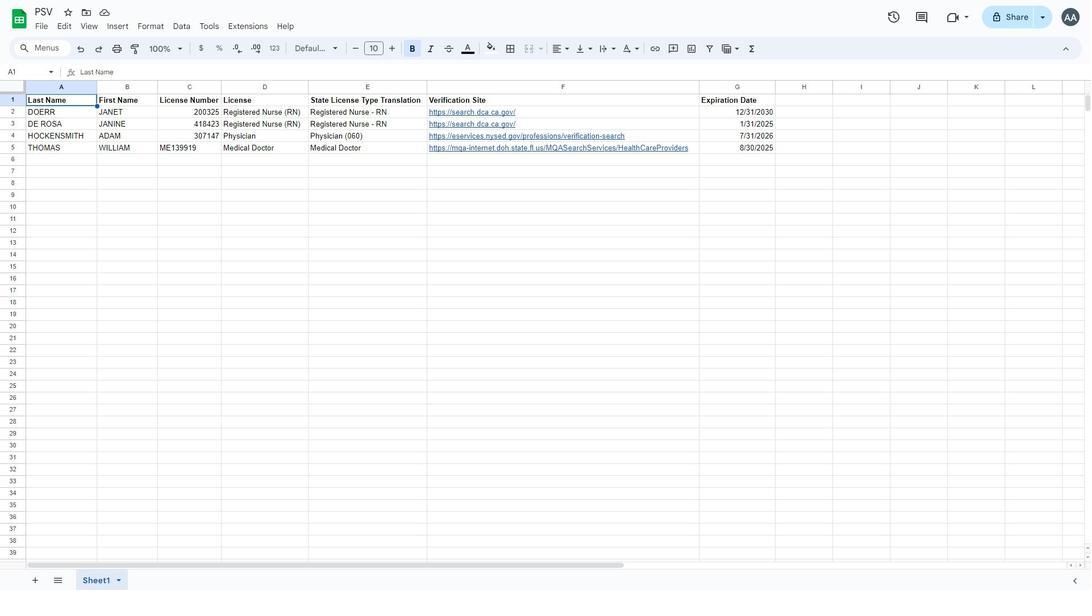 Task type: vqa. For each thing, say whether or not it's contained in the screenshot.
Company, Location — Job Title
no



Task type: describe. For each thing, give the bounding box(es) containing it.
increase decimal places image
[[250, 43, 262, 55]]

add sheet image
[[29, 575, 40, 585]]

Font size field
[[364, 41, 388, 56]]

undo (ctrl+z) image
[[75, 43, 86, 55]]

insert chart image
[[686, 43, 698, 55]]

4 menu item from the left
[[103, 19, 133, 33]]

merge cells image
[[524, 43, 535, 55]]

show all comments image
[[915, 11, 929, 24]]

hide the menus (ctrl+shift+f) image
[[1061, 43, 1072, 55]]

Rename text field
[[31, 5, 59, 18]]

Font size text field
[[365, 41, 383, 55]]

menu bar inside menu bar "banner"
[[31, 15, 299, 34]]

last edit was 16 minutes ago image
[[887, 10, 901, 24]]

insert link (ctrl+k) image
[[650, 43, 661, 55]]

2 menu item from the left
[[53, 19, 76, 33]]

7 menu item from the left
[[195, 19, 224, 33]]

decrease decimal places image
[[232, 43, 243, 55]]

9 menu item from the left
[[273, 19, 299, 33]]

print (ctrl+p) image
[[111, 43, 123, 55]]

Zoom field
[[145, 40, 188, 57]]

redo (ctrl+y) image
[[93, 43, 105, 55]]

bold (ctrl+b) image
[[407, 43, 418, 55]]

2 toolbar from the left
[[72, 570, 137, 591]]

3 menu item from the left
[[76, 19, 103, 33]]

1 menu item from the left
[[31, 19, 53, 33]]

share. private to only me. image
[[992, 12, 1002, 22]]

sheets home image
[[9, 9, 30, 29]]

menu bar banner
[[0, 0, 1092, 591]]

document status: saved to drive. image
[[99, 7, 110, 18]]

star image
[[63, 7, 74, 18]]

italic (ctrl+i) image
[[425, 43, 437, 55]]



Task type: locate. For each thing, give the bounding box(es) containing it.
None text field
[[80, 65, 1092, 80]]

menu item
[[31, 19, 53, 33], [53, 19, 76, 33], [76, 19, 103, 33], [103, 19, 133, 33], [133, 19, 169, 33], [169, 19, 195, 33], [195, 19, 224, 33], [224, 19, 273, 33], [273, 19, 299, 33]]

main toolbar
[[70, 40, 762, 59]]

Menus field
[[14, 40, 71, 56]]

Zoom text field
[[147, 41, 174, 57]]

decrease font size (ctrl+shift+comma) image
[[350, 43, 361, 54]]

none text field inside name box (ctrl + j) element
[[5, 67, 47, 77]]

6 menu item from the left
[[169, 19, 195, 33]]

select merge type image
[[536, 41, 543, 45]]

create a filter image
[[704, 43, 716, 55]]

0 horizontal spatial toolbar
[[23, 570, 71, 591]]

strikethrough (alt+shift+5) image
[[443, 43, 455, 55]]

borders image
[[504, 40, 517, 56]]

toolbar
[[23, 570, 71, 591], [72, 570, 137, 591]]

5 menu item from the left
[[133, 19, 169, 33]]

1 horizontal spatial toolbar
[[72, 570, 137, 591]]

1 toolbar from the left
[[23, 570, 71, 591]]

menu bar
[[31, 15, 299, 34]]

quick sharing actions image
[[1041, 16, 1045, 34]]

None text field
[[5, 67, 47, 77]]

all sheets image
[[48, 571, 67, 590]]

font list. default (arial) selected. option
[[295, 40, 326, 56]]

insert comment (ctrl+alt+m) image
[[668, 43, 679, 55]]

functions image
[[746, 40, 759, 56]]

fill color image
[[485, 40, 498, 54]]

name box (ctrl + j) element
[[3, 65, 57, 79]]

8 menu item from the left
[[224, 19, 273, 33]]

Star checkbox
[[60, 5, 76, 20]]

paint format image
[[130, 43, 141, 55]]

application
[[0, 0, 1092, 591]]

increase font size (ctrl+shift+period) image
[[386, 43, 398, 54]]

text color image
[[461, 40, 474, 54]]



